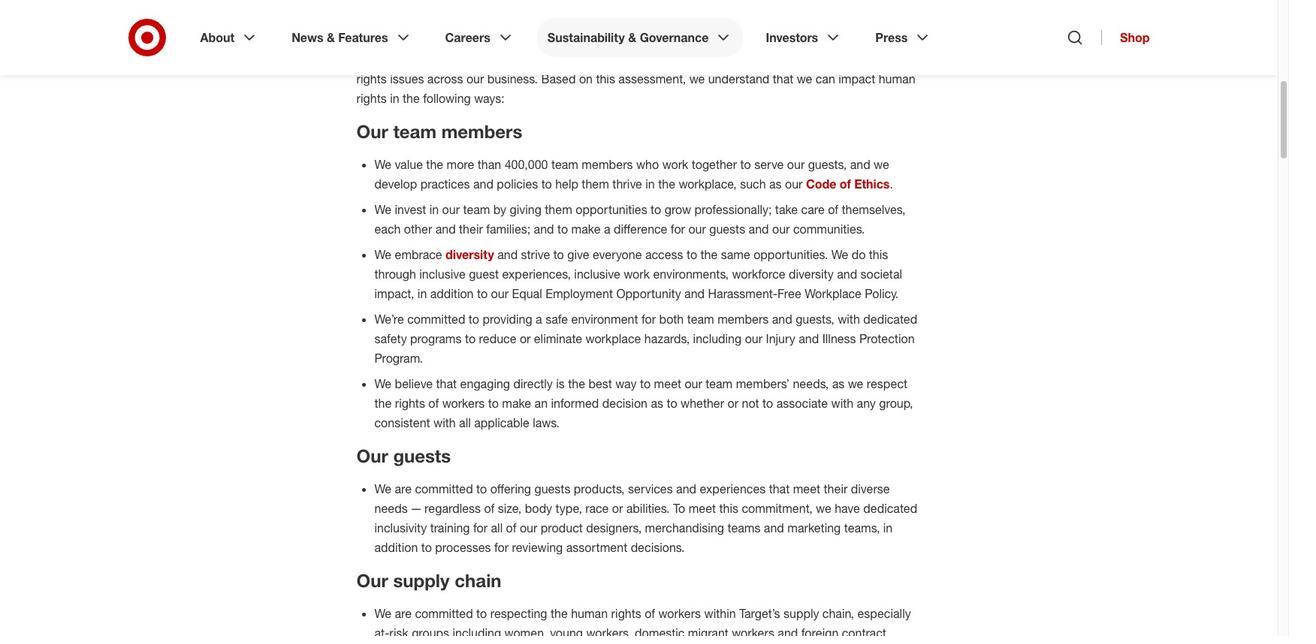 Task type: describe. For each thing, give the bounding box(es) containing it.
type,
[[556, 501, 582, 516]]

workers inside we believe that engaging directly is the best way to meet our team members' needs, as we respect the rights of workers to make an informed decision as to whether or not to associate with any group, consistent with all applicable laws.
[[442, 396, 485, 411]]

work inside and strive to give everyone access to the same opportunities. we do this through inclusive guest experiences, inclusive work environments, workforce diversity and societal impact, in addition to our equal employment opportunity and harassment-free workplace policy.
[[624, 267, 650, 282]]

and inside we are committed to respecting the human rights of workers within target's supply chain, especially at-risk groups including women, young workers, domestic migrant workers and foreign contrac
[[778, 626, 798, 636]]

to left reduce
[[465, 331, 476, 346]]

of inside we believe that engaging directly is the best way to meet our team members' needs, as we respect the rights of workers to make an informed decision as to whether or not to associate with any group, consistent with all applicable laws.
[[428, 396, 439, 411]]

and up injury
[[772, 312, 792, 327]]

our inside 'we are committed to offering guests products, services and experiences that meet their diverse needs — regardless of size, body type, race or abilities. to meet this commitment, we have dedicated inclusivity training for all of our product designers, merchandising teams and marketing teams, in addition to processes for reviewing assortment decisions.'
[[520, 521, 537, 536]]

based
[[541, 71, 576, 86]]

believe
[[395, 376, 433, 391]]

to left whether
[[667, 396, 677, 411]]

opportunities.
[[754, 247, 828, 262]]

investors link
[[755, 18, 853, 57]]

as inside 'at target, we help all families discover the joy of everyday life. in adhering to our purpose and as part of our ongoing commitment to human rights, we conducted a mapping exercise to identify salient human rights issues across our business. based on this assessment, we understand that we can impact human rights in the following ways:'
[[860, 32, 873, 47]]

in inside 'at target, we help all families discover the joy of everyday life. in adhering to our purpose and as part of our ongoing commitment to human rights, we conducted a mapping exercise to identify salient human rights issues across our business. based on this assessment, we understand that we can impact human rights in the following ways:'
[[390, 91, 399, 106]]

to down training at the bottom left of the page
[[421, 540, 432, 555]]

the right is
[[568, 376, 585, 391]]

sustainability & governance link
[[537, 18, 743, 57]]

best
[[588, 376, 612, 391]]

for inside the we're committed to providing a safe environment for both team members and guests, with dedicated safety programs to reduce or eliminate workplace hazards, including our injury and illness protection program.
[[641, 312, 656, 327]]

opportunities
[[576, 202, 647, 217]]

1 vertical spatial workers
[[658, 606, 701, 621]]

we for we believe that engaging directly is the best way to meet our team members' needs, as we respect the rights of workers to make an informed decision as to whether or not to associate with any group, consistent with all applicable laws.
[[374, 376, 391, 391]]

decisions.
[[631, 540, 685, 555]]

including inside we are committed to respecting the human rights of workers within target's supply chain, especially at-risk groups including women, young workers, domestic migrant workers and foreign contrac
[[453, 626, 501, 636]]

and right other
[[435, 222, 456, 237]]

illness
[[822, 331, 856, 346]]

members inside the we're committed to providing a safe environment for both team members and guests, with dedicated safety programs to reduce or eliminate workplace hazards, including our injury and illness protection program.
[[717, 312, 769, 327]]

we down identify
[[797, 71, 812, 86]]

environment
[[571, 312, 638, 327]]

& for news
[[327, 30, 335, 45]]

we inside 'we are committed to offering guests products, services and experiences that meet their diverse needs — regardless of size, body type, race or abilities. to meet this commitment, we have dedicated inclusivity training for all of our product designers, merchandising teams and marketing teams, in addition to processes for reviewing assortment decisions.'
[[816, 501, 831, 516]]

free
[[778, 286, 801, 301]]

chain
[[455, 569, 501, 592]]

we for we invest in our team by giving them opportunities to grow professionally; take care of themselves, each other and their families; and to make a difference for our guests and our communities.
[[374, 202, 391, 217]]

the up the consistent
[[374, 396, 392, 411]]

help inside we value the more than 400,000 team members who work together to serve our guests, and we develop practices and policies to help them thrive in the workplace, such as our
[[555, 176, 578, 192]]

reviewing
[[512, 540, 563, 555]]

to down the 400,000
[[541, 176, 552, 192]]

committed for offering
[[415, 481, 473, 496]]

team inside we value the more than 400,000 team members who work together to serve our guests, and we develop practices and policies to help them thrive in the workplace, such as our
[[551, 157, 578, 172]]

of left size,
[[484, 501, 495, 516]]

of right joy
[[603, 32, 613, 47]]

workplace,
[[679, 176, 737, 192]]

to up such
[[740, 157, 751, 172]]

human right impact
[[879, 71, 915, 86]]

as right the needs,
[[832, 376, 845, 391]]

domestic
[[635, 626, 685, 636]]

ethics
[[854, 176, 890, 192]]

guests, inside the we're committed to providing a safe environment for both team members and guests, with dedicated safety programs to reduce or eliminate workplace hazards, including our injury and illness protection program.
[[796, 312, 834, 327]]

our down the practices
[[442, 202, 460, 217]]

than
[[478, 157, 501, 172]]

reduce
[[479, 331, 516, 346]]

team inside we invest in our team by giving them opportunities to grow professionally; take care of themselves, each other and their families; and to make a difference for our guests and our communities.
[[463, 202, 490, 217]]

are for —
[[395, 481, 412, 496]]

as right 'decision' on the bottom
[[651, 396, 663, 411]]

target,
[[371, 32, 407, 47]]

guests inside we invest in our team by giving them opportunities to grow professionally; take care of themselves, each other and their families; and to make a difference for our guests and our communities.
[[709, 222, 745, 237]]

shop
[[1120, 30, 1150, 45]]

our for our guests
[[356, 445, 388, 467]]

our inside and strive to give everyone access to the same opportunities. we do this through inclusive guest experiences, inclusive work environments, workforce diversity and societal impact, in addition to our equal employment opportunity and harassment-free workplace policy.
[[491, 286, 509, 301]]

about
[[200, 30, 234, 45]]

of right code on the top right of the page
[[840, 176, 851, 192]]

ways:
[[474, 91, 505, 106]]

to down families
[[495, 52, 506, 67]]

way
[[615, 376, 637, 391]]

0 horizontal spatial diversity
[[446, 247, 494, 262]]

in inside we invest in our team by giving them opportunities to grow professionally; take care of themselves, each other and their families; and to make a difference for our guests and our communities.
[[429, 202, 439, 217]]

applicable
[[474, 415, 529, 430]]

families
[[471, 32, 511, 47]]

2 vertical spatial meet
[[689, 501, 716, 516]]

guests, inside we value the more than 400,000 team members who work together to serve our guests, and we develop practices and policies to help them thrive in the workplace, such as our
[[808, 157, 847, 172]]

marketing
[[787, 521, 841, 536]]

to left give
[[553, 247, 564, 262]]

to up environments,
[[687, 247, 697, 262]]

a inside the we're committed to providing a safe environment for both team members and guests, with dedicated safety programs to reduce or eliminate workplace hazards, including our injury and illness protection program.
[[536, 312, 542, 327]]

equal
[[512, 286, 542, 301]]

each
[[374, 222, 401, 237]]

our guests
[[356, 445, 451, 467]]

this inside and strive to give everyone access to the same opportunities. we do this through inclusive guest experiences, inclusive work environments, workforce diversity and societal impact, in addition to our equal employment opportunity and harassment-free workplace policy.
[[869, 247, 888, 262]]

communities.
[[793, 222, 865, 237]]

2 vertical spatial with
[[433, 415, 456, 430]]

the left joy
[[564, 32, 581, 47]]

providing
[[483, 312, 532, 327]]

to right "not"
[[762, 396, 773, 411]]

guests inside 'we are committed to offering guests products, services and experiences that meet their diverse needs — regardless of size, body type, race or abilities. to meet this commitment, we have dedicated inclusivity training for all of our product designers, merchandising teams and marketing teams, in addition to processes for reviewing assortment decisions.'
[[534, 481, 570, 496]]

the up the practices
[[426, 157, 443, 172]]

we down the 'mapping'
[[689, 71, 705, 86]]

we for we value the more than 400,000 team members who work together to serve our guests, and we develop practices and policies to help them thrive in the workplace, such as our
[[374, 157, 391, 172]]

salient
[[831, 52, 866, 67]]

all inside 'we are committed to offering guests products, services and experiences that meet their diverse needs — regardless of size, body type, race or abilities. to meet this commitment, we have dedicated inclusivity training for all of our product designers, merchandising teams and marketing teams, in addition to processes for reviewing assortment decisions.'
[[491, 521, 503, 536]]

have
[[835, 501, 860, 516]]

care
[[801, 202, 825, 217]]

of right part
[[901, 32, 912, 47]]

at
[[356, 32, 368, 47]]

together
[[692, 157, 737, 172]]

workers,
[[586, 626, 631, 636]]

to down the engaging
[[488, 396, 499, 411]]

the down who
[[658, 176, 675, 192]]

code of ethics link
[[806, 176, 890, 192]]

value
[[395, 157, 423, 172]]

to down 'guest'
[[477, 286, 488, 301]]

and down the families;
[[497, 247, 518, 262]]

to up give
[[557, 222, 568, 237]]

associate
[[776, 396, 828, 411]]

400,000
[[505, 157, 548, 172]]

experiences,
[[502, 267, 571, 282]]

to up exercise
[[754, 32, 764, 47]]

and down do
[[837, 267, 857, 282]]

rights inside we believe that engaging directly is the best way to meet our team members' needs, as we respect the rights of workers to make an informed decision as to whether or not to associate with any group, consistent with all applicable laws.
[[395, 396, 425, 411]]

an
[[534, 396, 548, 411]]

we for we embrace diversity
[[374, 247, 391, 262]]

women,
[[504, 626, 547, 636]]

business.
[[487, 71, 538, 86]]

same
[[721, 247, 750, 262]]

news
[[292, 30, 323, 45]]

develop
[[374, 176, 417, 192]]

more
[[447, 157, 474, 172]]

and down "professionally;"
[[749, 222, 769, 237]]

access
[[645, 247, 683, 262]]

we're
[[374, 312, 404, 327]]

2 inclusive from the left
[[574, 267, 620, 282]]

decision
[[602, 396, 648, 411]]

with inside the we're committed to providing a safe environment for both team members and guests, with dedicated safety programs to reduce or eliminate workplace hazards, including our injury and illness protection program.
[[838, 312, 860, 327]]

governance
[[640, 30, 709, 45]]

who
[[636, 157, 659, 172]]

discover
[[515, 32, 560, 47]]

a inside 'at target, we help all families discover the joy of everyday life. in adhering to our purpose and as part of our ongoing commitment to human rights, we conducted a mapping exercise to identify salient human rights issues across our business. based on this assessment, we understand that we can impact human rights in the following ways:'
[[666, 52, 672, 67]]

that inside we believe that engaging directly is the best way to meet our team members' needs, as we respect the rights of workers to make an informed decision as to whether or not to associate with any group, consistent with all applicable laws.
[[436, 376, 457, 391]]

not
[[742, 396, 759, 411]]

dedicated inside the we're committed to providing a safe environment for both team members and guests, with dedicated safety programs to reduce or eliminate workplace hazards, including our injury and illness protection program.
[[863, 312, 917, 327]]

for inside we invest in our team by giving them opportunities to grow professionally; take care of themselves, each other and their families; and to make a difference for our guests and our communities.
[[671, 222, 685, 237]]

press link
[[865, 18, 942, 57]]

sustainability
[[547, 30, 625, 45]]

our up exercise
[[768, 32, 785, 47]]

teams,
[[844, 521, 880, 536]]

harassment-
[[708, 286, 778, 301]]

human down part
[[869, 52, 906, 67]]

1 vertical spatial with
[[831, 396, 853, 411]]

our up "ways:"
[[466, 71, 484, 86]]

whether
[[681, 396, 724, 411]]

directly
[[513, 376, 553, 391]]

engaging
[[460, 376, 510, 391]]

.
[[890, 176, 893, 192]]

our right serve on the top right of page
[[787, 157, 805, 172]]

human down discover
[[509, 52, 546, 67]]

and up the code of ethics .
[[850, 157, 870, 172]]

team inside we believe that engaging directly is the best way to meet our team members' needs, as we respect the rights of workers to make an informed decision as to whether or not to associate with any group, consistent with all applicable laws.
[[706, 376, 733, 391]]

we're committed to providing a safe environment for both team members and guests, with dedicated safety programs to reduce or eliminate workplace hazards, including our injury and illness protection program.
[[374, 312, 917, 366]]

—
[[411, 501, 421, 516]]

by
[[493, 202, 506, 217]]

we for we are committed to offering guests products, services and experiences that meet their diverse needs — regardless of size, body type, race or abilities. to meet this commitment, we have dedicated inclusivity training for all of our product designers, merchandising teams and marketing teams, in addition to processes for reviewing assortment decisions.
[[374, 481, 391, 496]]

size,
[[498, 501, 521, 516]]

the down "issues"
[[403, 91, 420, 106]]

for left reviewing
[[494, 540, 509, 555]]

chain,
[[822, 606, 854, 621]]

team up value
[[393, 120, 436, 143]]

services
[[628, 481, 673, 496]]

0 vertical spatial supply
[[393, 569, 450, 592]]

following
[[423, 91, 471, 106]]

of down size,
[[506, 521, 516, 536]]

impact
[[839, 71, 875, 86]]

commitment,
[[742, 501, 813, 516]]

committed inside the we're committed to providing a safe environment for both team members and guests, with dedicated safety programs to reduce or eliminate workplace hazards, including our injury and illness protection program.
[[407, 312, 465, 327]]

employment
[[545, 286, 613, 301]]

& for sustainability
[[628, 30, 636, 45]]

features
[[338, 30, 388, 45]]



Task type: vqa. For each thing, say whether or not it's contained in the screenshot.
Language
no



Task type: locate. For each thing, give the bounding box(es) containing it.
committed inside 'we are committed to offering guests products, services and experiences that meet their diverse needs — regardless of size, body type, race or abilities. to meet this commitment, we have dedicated inclusivity training for all of our product designers, merchandising teams and marketing teams, in addition to processes for reviewing assortment decisions.'
[[415, 481, 473, 496]]

1 vertical spatial supply
[[783, 606, 819, 621]]

1 dedicated from the top
[[863, 312, 917, 327]]

1 horizontal spatial a
[[604, 222, 610, 237]]

1 & from the left
[[327, 30, 335, 45]]

as
[[860, 32, 873, 47], [769, 176, 782, 192], [832, 376, 845, 391], [651, 396, 663, 411]]

to left offering
[[476, 481, 487, 496]]

work right who
[[662, 157, 688, 172]]

migrant
[[688, 626, 729, 636]]

dedicated inside 'we are committed to offering guests products, services and experiences that meet their diverse needs — regardless of size, body type, race or abilities. to meet this commitment, we have dedicated inclusivity training for all of our product designers, merchandising teams and marketing teams, in addition to processes for reviewing assortment decisions.'
[[863, 501, 917, 516]]

hazards,
[[644, 331, 690, 346]]

opportunity
[[616, 286, 681, 301]]

rights
[[356, 71, 387, 86], [356, 91, 387, 106], [395, 396, 425, 411], [611, 606, 641, 621]]

to inside we are committed to respecting the human rights of workers within target's supply chain, especially at-risk groups including women, young workers, domestic migrant workers and foreign contrac
[[476, 606, 487, 621]]

0 vertical spatial their
[[459, 222, 483, 237]]

addition inside 'we are committed to offering guests products, services and experiences that meet their diverse needs — regardless of size, body type, race or abilities. to meet this commitment, we have dedicated inclusivity training for all of our product designers, merchandising teams and marketing teams, in addition to processes for reviewing assortment decisions.'
[[374, 540, 418, 555]]

help right policies
[[555, 176, 578, 192]]

1 vertical spatial dedicated
[[863, 501, 917, 516]]

workplace
[[586, 331, 641, 346]]

2 vertical spatial or
[[612, 501, 623, 516]]

1 horizontal spatial guests
[[534, 481, 570, 496]]

0 vertical spatial dedicated
[[863, 312, 917, 327]]

protection
[[859, 331, 915, 346]]

them inside we value the more than 400,000 team members who work together to serve our guests, and we develop practices and policies to help them thrive in the workplace, such as our
[[582, 176, 609, 192]]

the up young at the left
[[551, 606, 568, 621]]

this inside 'we are committed to offering guests products, services and experiences that meet their diverse needs — regardless of size, body type, race or abilities. to meet this commitment, we have dedicated inclusivity training for all of our product designers, merchandising teams and marketing teams, in addition to processes for reviewing assortment decisions.'
[[719, 501, 738, 516]]

0 horizontal spatial addition
[[374, 540, 418, 555]]

that down identify
[[773, 71, 793, 86]]

we inside we believe that engaging directly is the best way to meet our team members' needs, as we respect the rights of workers to make an informed decision as to whether or not to associate with any group, consistent with all applicable laws.
[[848, 376, 863, 391]]

1 horizontal spatial help
[[555, 176, 578, 192]]

2 our from the top
[[356, 445, 388, 467]]

2 vertical spatial a
[[536, 312, 542, 327]]

1 vertical spatial help
[[555, 176, 578, 192]]

them
[[582, 176, 609, 192], [545, 202, 572, 217]]

members down harassment-
[[717, 312, 769, 327]]

to up reduce
[[469, 312, 479, 327]]

committed up programs
[[407, 312, 465, 327]]

in inside 'we are committed to offering guests products, services and experiences that meet their diverse needs — regardless of size, body type, race or abilities. to meet this commitment, we have dedicated inclusivity training for all of our product designers, merchandising teams and marketing teams, in addition to processes for reviewing assortment decisions.'
[[883, 521, 893, 536]]

we inside we value the more than 400,000 team members who work together to serve our guests, and we develop practices and policies to help them thrive in the workplace, such as our
[[874, 157, 889, 172]]

we up marketing
[[816, 501, 831, 516]]

our up take
[[785, 176, 803, 192]]

1 horizontal spatial make
[[571, 222, 601, 237]]

1 horizontal spatial or
[[612, 501, 623, 516]]

news & features link
[[281, 18, 423, 57]]

serve
[[754, 157, 784, 172]]

2 vertical spatial that
[[769, 481, 790, 496]]

0 horizontal spatial make
[[502, 396, 531, 411]]

our
[[356, 120, 388, 143], [356, 445, 388, 467], [356, 569, 388, 592]]

1 vertical spatial a
[[604, 222, 610, 237]]

1 vertical spatial them
[[545, 202, 572, 217]]

or inside the we're committed to providing a safe environment for both team members and guests, with dedicated safety programs to reduce or eliminate workplace hazards, including our injury and illness protection program.
[[520, 331, 531, 346]]

identify
[[788, 52, 828, 67]]

and up salient
[[836, 32, 857, 47]]

0 vertical spatial guests,
[[808, 157, 847, 172]]

product
[[541, 521, 583, 536]]

to left 'grow'
[[651, 202, 661, 217]]

with
[[838, 312, 860, 327], [831, 396, 853, 411], [433, 415, 456, 430]]

0 vertical spatial our
[[356, 120, 388, 143]]

committed up groups
[[415, 606, 473, 621]]

of inside we invest in our team by giving them opportunities to grow professionally; take care of themselves, each other and their families; and to make a difference for our guests and our communities.
[[828, 202, 838, 217]]

to down investors
[[774, 52, 785, 67]]

addition down 'guest'
[[430, 286, 474, 301]]

2 horizontal spatial guests
[[709, 222, 745, 237]]

this inside 'at target, we help all families discover the joy of everyday life. in adhering to our purpose and as part of our ongoing commitment to human rights, we conducted a mapping exercise to identify salient human rights issues across our business. based on this assessment, we understand that we can impact human rights in the following ways:'
[[596, 71, 615, 86]]

the
[[564, 32, 581, 47], [403, 91, 420, 106], [426, 157, 443, 172], [658, 176, 675, 192], [700, 247, 718, 262], [568, 376, 585, 391], [374, 396, 392, 411], [551, 606, 568, 621]]

addition inside and strive to give everyone access to the same opportunities. we do this through inclusive guest experiences, inclusive work environments, workforce diversity and societal impact, in addition to our equal employment opportunity and harassment-free workplace policy.
[[430, 286, 474, 301]]

1 horizontal spatial them
[[582, 176, 609, 192]]

2 vertical spatial committed
[[415, 606, 473, 621]]

0 horizontal spatial inclusive
[[419, 267, 466, 282]]

0 horizontal spatial them
[[545, 202, 572, 217]]

1 horizontal spatial members
[[582, 157, 633, 172]]

this
[[596, 71, 615, 86], [869, 247, 888, 262], [719, 501, 738, 516]]

members inside we value the more than 400,000 team members who work together to serve our guests, and we develop practices and policies to help them thrive in the workplace, such as our
[[582, 157, 633, 172]]

work up opportunity
[[624, 267, 650, 282]]

1 horizontal spatial inclusive
[[574, 267, 620, 282]]

our down take
[[772, 222, 790, 237]]

and
[[836, 32, 857, 47], [850, 157, 870, 172], [473, 176, 493, 192], [435, 222, 456, 237], [534, 222, 554, 237], [749, 222, 769, 237], [497, 247, 518, 262], [837, 267, 857, 282], [684, 286, 705, 301], [772, 312, 792, 327], [799, 331, 819, 346], [676, 481, 696, 496], [778, 626, 798, 636]]

1 our from the top
[[356, 120, 388, 143]]

1 are from the top
[[395, 481, 412, 496]]

0 horizontal spatial &
[[327, 30, 335, 45]]

our team members
[[356, 120, 522, 143]]

1 vertical spatial meet
[[793, 481, 820, 496]]

body
[[525, 501, 552, 516]]

1 vertical spatial work
[[624, 267, 650, 282]]

environments,
[[653, 267, 729, 282]]

including inside the we're committed to providing a safe environment for both team members and guests, with dedicated safety programs to reduce or eliminate workplace hazards, including our injury and illness protection program.
[[693, 331, 742, 346]]

for down 'grow'
[[671, 222, 685, 237]]

1 vertical spatial that
[[436, 376, 457, 391]]

we inside we value the more than 400,000 team members who work together to serve our guests, and we develop practices and policies to help them thrive in the workplace, such as our
[[374, 157, 391, 172]]

make for a
[[571, 222, 601, 237]]

young
[[550, 626, 583, 636]]

0 vertical spatial a
[[666, 52, 672, 67]]

supply inside we are committed to respecting the human rights of workers within target's supply chain, especially at-risk groups including women, young workers, domestic migrant workers and foreign contrac
[[783, 606, 819, 621]]

1 vertical spatial members
[[582, 157, 633, 172]]

to down chain
[[476, 606, 487, 621]]

0 horizontal spatial this
[[596, 71, 615, 86]]

are up needs
[[395, 481, 412, 496]]

of up domestic
[[645, 606, 655, 621]]

our inside the we're committed to providing a safe environment for both team members and guests, with dedicated safety programs to reduce or eliminate workplace hazards, including our injury and illness protection program.
[[745, 331, 762, 346]]

for
[[671, 222, 685, 237], [641, 312, 656, 327], [473, 521, 488, 536], [494, 540, 509, 555]]

1 horizontal spatial including
[[693, 331, 742, 346]]

code
[[806, 176, 836, 192]]

our supply chain
[[356, 569, 501, 592]]

2 horizontal spatial workers
[[732, 626, 774, 636]]

everyone
[[593, 247, 642, 262]]

adhering
[[703, 32, 750, 47]]

committed
[[407, 312, 465, 327], [415, 481, 473, 496], [415, 606, 473, 621]]

or inside we believe that engaging directly is the best way to meet our team members' needs, as we respect the rights of workers to make an informed decision as to whether or not to associate with any group, consistent with all applicable laws.
[[728, 396, 738, 411]]

2 horizontal spatial members
[[717, 312, 769, 327]]

and left foreign
[[778, 626, 798, 636]]

2 vertical spatial our
[[356, 569, 388, 592]]

1 vertical spatial their
[[824, 481, 848, 496]]

0 horizontal spatial or
[[520, 331, 531, 346]]

that right 'believe'
[[436, 376, 457, 391]]

abilities.
[[626, 501, 670, 516]]

1 horizontal spatial meet
[[689, 501, 716, 516]]

1 horizontal spatial addition
[[430, 286, 474, 301]]

assortment
[[566, 540, 627, 555]]

2 vertical spatial this
[[719, 501, 738, 516]]

in inside we value the more than 400,000 team members who work together to serve our guests, and we develop practices and policies to help them thrive in the workplace, such as our
[[645, 176, 655, 192]]

this right the on
[[596, 71, 615, 86]]

0 vertical spatial workers
[[442, 396, 485, 411]]

0 vertical spatial meet
[[654, 376, 681, 391]]

and inside 'we are committed to offering guests products, services and experiences that meet their diverse needs — regardless of size, body type, race or abilities. to meet this commitment, we have dedicated inclusivity training for all of our product designers, merchandising teams and marketing teams, in addition to processes for reviewing assortment decisions.'
[[676, 481, 696, 496]]

teams and
[[727, 521, 784, 536]]

our down at
[[356, 52, 374, 67]]

safety
[[374, 331, 407, 346]]

professionally;
[[694, 202, 772, 217]]

we up any
[[848, 376, 863, 391]]

workers down the engaging
[[442, 396, 485, 411]]

1 vertical spatial addition
[[374, 540, 418, 555]]

1 horizontal spatial &
[[628, 30, 636, 45]]

and up to
[[676, 481, 696, 496]]

1 vertical spatial all
[[459, 415, 471, 430]]

0 horizontal spatial supply
[[393, 569, 450, 592]]

make for an
[[502, 396, 531, 411]]

help up commitment
[[429, 32, 452, 47]]

their up diversity link
[[459, 222, 483, 237]]

0 vertical spatial diversity
[[446, 247, 494, 262]]

our up develop
[[356, 120, 388, 143]]

all inside we believe that engaging directly is the best way to meet our team members' needs, as we respect the rights of workers to make an informed decision as to whether or not to associate with any group, consistent with all applicable laws.
[[459, 415, 471, 430]]

2 horizontal spatial a
[[666, 52, 672, 67]]

our for our team members
[[356, 120, 388, 143]]

& up conducted
[[628, 30, 636, 45]]

workers down target's
[[732, 626, 774, 636]]

make inside we believe that engaging directly is the best way to meet our team members' needs, as we respect the rights of workers to make an informed decision as to whether or not to associate with any group, consistent with all applicable laws.
[[502, 396, 531, 411]]

members'
[[736, 376, 789, 391]]

impact,
[[374, 286, 414, 301]]

2 & from the left
[[628, 30, 636, 45]]

1 horizontal spatial work
[[662, 157, 688, 172]]

inclusive
[[419, 267, 466, 282], [574, 267, 620, 282]]

1 vertical spatial guests,
[[796, 312, 834, 327]]

grow
[[665, 202, 691, 217]]

1 horizontal spatial workers
[[658, 606, 701, 621]]

0 vertical spatial work
[[662, 157, 688, 172]]

with right the consistent
[[433, 415, 456, 430]]

we up the at-
[[374, 606, 391, 621]]

0 vertical spatial with
[[838, 312, 860, 327]]

1 vertical spatial are
[[395, 606, 412, 621]]

can
[[816, 71, 835, 86]]

embrace
[[395, 247, 442, 262]]

at target, we help all families discover the joy of everyday life. in adhering to our purpose and as part of our ongoing commitment to human rights, we conducted a mapping exercise to identify salient human rights issues across our business. based on this assessment, we understand that we can impact human rights in the following ways:
[[356, 32, 915, 106]]

any
[[857, 396, 876, 411]]

1 vertical spatial committed
[[415, 481, 473, 496]]

1 vertical spatial including
[[453, 626, 501, 636]]

difference
[[614, 222, 667, 237]]

human
[[509, 52, 546, 67], [869, 52, 906, 67], [879, 71, 915, 86], [571, 606, 608, 621]]

2 dedicated from the top
[[863, 501, 917, 516]]

supply up foreign
[[783, 606, 819, 621]]

them right giving at the left top
[[545, 202, 572, 217]]

0 vertical spatial this
[[596, 71, 615, 86]]

we down joy
[[586, 52, 601, 67]]

we inside we believe that engaging directly is the best way to meet our team members' needs, as we respect the rights of workers to make an informed decision as to whether or not to associate with any group, consistent with all applicable laws.
[[374, 376, 391, 391]]

and down giving at the left top
[[534, 222, 554, 237]]

in right 'impact,' in the left of the page
[[418, 286, 427, 301]]

for up processes
[[473, 521, 488, 536]]

members up thrive on the top of page
[[582, 157, 633, 172]]

the inside and strive to give everyone access to the same opportunities. we do this through inclusive guest experiences, inclusive work environments, workforce diversity and societal impact, in addition to our equal employment opportunity and harassment-free workplace policy.
[[700, 247, 718, 262]]

their
[[459, 222, 483, 237], [824, 481, 848, 496]]

meet up whether
[[654, 376, 681, 391]]

we down program.
[[374, 376, 391, 391]]

meet inside we believe that engaging directly is the best way to meet our team members' needs, as we respect the rights of workers to make an informed decision as to whether or not to associate with any group, consistent with all applicable laws.
[[654, 376, 681, 391]]

them inside we invest in our team by giving them opportunities to grow professionally; take care of themselves, each other and their families; and to make a difference for our guests and our communities.
[[545, 202, 572, 217]]

2 horizontal spatial or
[[728, 396, 738, 411]]

we up develop
[[374, 157, 391, 172]]

in
[[390, 91, 399, 106], [645, 176, 655, 192], [429, 202, 439, 217], [418, 286, 427, 301], [883, 521, 893, 536]]

respect
[[867, 376, 907, 391]]

1 vertical spatial guests
[[393, 445, 451, 467]]

and down than
[[473, 176, 493, 192]]

1 vertical spatial our
[[356, 445, 388, 467]]

we for we are committed to respecting the human rights of workers within target's supply chain, especially at-risk groups including women, young workers, domestic migrant workers and foreign contrac
[[374, 606, 391, 621]]

0 horizontal spatial help
[[429, 32, 452, 47]]

team up whether
[[706, 376, 733, 391]]

2 are from the top
[[395, 606, 412, 621]]

0 vertical spatial or
[[520, 331, 531, 346]]

we inside we are committed to respecting the human rights of workers within target's supply chain, especially at-risk groups including women, young workers, domestic migrant workers and foreign contrac
[[374, 606, 391, 621]]

all
[[456, 32, 467, 47], [459, 415, 471, 430], [491, 521, 503, 536]]

diversity up 'guest'
[[446, 247, 494, 262]]

we up ongoing at the top of page
[[410, 32, 426, 47]]

is
[[556, 376, 565, 391]]

a
[[666, 52, 672, 67], [604, 222, 610, 237], [536, 312, 542, 327]]

1 vertical spatial or
[[728, 396, 738, 411]]

our up the at-
[[356, 569, 388, 592]]

0 vertical spatial that
[[773, 71, 793, 86]]

programs
[[410, 331, 462, 346]]

we are committed to offering guests products, services and experiences that meet their diverse needs — regardless of size, body type, race or abilities. to meet this commitment, we have dedicated inclusivity training for all of our product designers, merchandising teams and marketing teams, in addition to processes for reviewing assortment decisions.
[[374, 481, 917, 555]]

all up commitment
[[456, 32, 467, 47]]

0 vertical spatial including
[[693, 331, 742, 346]]

as down serve on the top right of page
[[769, 176, 782, 192]]

that inside 'we are committed to offering guests products, services and experiences that meet their diverse needs — regardless of size, body type, race or abilities. to meet this commitment, we have dedicated inclusivity training for all of our product designers, merchandising teams and marketing teams, in addition to processes for reviewing assortment decisions.'
[[769, 481, 790, 496]]

as inside we value the more than 400,000 team members who work together to serve our guests, and we develop practices and policies to help them thrive in the workplace, such as our
[[769, 176, 782, 192]]

0 horizontal spatial meet
[[654, 376, 681, 391]]

and right injury
[[799, 331, 819, 346]]

committed up regardless
[[415, 481, 473, 496]]

2 horizontal spatial meet
[[793, 481, 820, 496]]

give
[[567, 247, 589, 262]]

and inside 'at target, we help all families discover the joy of everyday life. in adhering to our purpose and as part of our ongoing commitment to human rights, we conducted a mapping exercise to identify salient human rights issues across our business. based on this assessment, we understand that we can impact human rights in the following ways:'
[[836, 32, 857, 47]]

human inside we are committed to respecting the human rights of workers within target's supply chain, especially at-risk groups including women, young workers, domestic migrant workers and foreign contrac
[[571, 606, 608, 621]]

respecting
[[490, 606, 547, 621]]

we left do
[[831, 247, 848, 262]]

the inside we are committed to respecting the human rights of workers within target's supply chain, especially at-risk groups including women, young workers, domestic migrant workers and foreign contrac
[[551, 606, 568, 621]]

in down "issues"
[[390, 91, 399, 106]]

we inside we invest in our team by giving them opportunities to grow professionally; take care of themselves, each other and their families; and to make a difference for our guests and our communities.
[[374, 202, 391, 217]]

in down who
[[645, 176, 655, 192]]

their inside 'we are committed to offering guests products, services and experiences that meet their diverse needs — regardless of size, body type, race or abilities. to meet this commitment, we have dedicated inclusivity training for all of our product designers, merchandising teams and marketing teams, in addition to processes for reviewing assortment decisions.'
[[824, 481, 848, 496]]

mapping
[[676, 52, 723, 67]]

0 horizontal spatial workers
[[442, 396, 485, 411]]

0 vertical spatial help
[[429, 32, 452, 47]]

2 vertical spatial guests
[[534, 481, 570, 496]]

1 horizontal spatial supply
[[783, 606, 819, 621]]

policies
[[497, 176, 538, 192]]

0 horizontal spatial guests
[[393, 445, 451, 467]]

their inside we invest in our team by giving them opportunities to grow professionally; take care of themselves, each other and their families; and to make a difference for our guests and our communities.
[[459, 222, 483, 237]]

1 horizontal spatial diversity
[[789, 267, 834, 282]]

our inside we believe that engaging directly is the best way to meet our team members' needs, as we respect the rights of workers to make an informed decision as to whether or not to associate with any group, consistent with all applicable laws.
[[685, 376, 702, 391]]

0 vertical spatial all
[[456, 32, 467, 47]]

make up give
[[571, 222, 601, 237]]

workers up domestic
[[658, 606, 701, 621]]

exercise
[[726, 52, 771, 67]]

1 vertical spatial make
[[502, 396, 531, 411]]

1 horizontal spatial their
[[824, 481, 848, 496]]

our left injury
[[745, 331, 762, 346]]

a inside we invest in our team by giving them opportunities to grow professionally; take care of themselves, each other and their families; and to make a difference for our guests and our communities.
[[604, 222, 610, 237]]

policy.
[[865, 286, 899, 301]]

within
[[704, 606, 736, 621]]

team inside the we're committed to providing a safe environment for both team members and guests, with dedicated safety programs to reduce or eliminate workplace hazards, including our injury and illness protection program.
[[687, 312, 714, 327]]

our for our supply chain
[[356, 569, 388, 592]]

committed inside we are committed to respecting the human rights of workers within target's supply chain, especially at-risk groups including women, young workers, domestic migrant workers and foreign contrac
[[415, 606, 473, 621]]

code of ethics .
[[806, 176, 893, 192]]

giving
[[510, 202, 541, 217]]

2 horizontal spatial this
[[869, 247, 888, 262]]

guest
[[469, 267, 499, 282]]

diversity inside and strive to give everyone access to the same opportunities. we do this through inclusive guest experiences, inclusive work environments, workforce diversity and societal impact, in addition to our equal employment opportunity and harassment-free workplace policy.
[[789, 267, 834, 282]]

we inside 'we are committed to offering guests products, services and experiences that meet their diverse needs — regardless of size, body type, race or abilities. to meet this commitment, we have dedicated inclusivity training for all of our product designers, merchandising teams and marketing teams, in addition to processes for reviewing assortment decisions.'
[[374, 481, 391, 496]]

0 vertical spatial make
[[571, 222, 601, 237]]

make inside we invest in our team by giving them opportunities to grow professionally; take care of themselves, each other and their families; and to make a difference for our guests and our communities.
[[571, 222, 601, 237]]

team right both
[[687, 312, 714, 327]]

rights inside we are committed to respecting the human rights of workers within target's supply chain, especially at-risk groups including women, young workers, domestic migrant workers and foreign contrac
[[611, 606, 641, 621]]

rights,
[[549, 52, 582, 67]]

our down 'guest'
[[491, 286, 509, 301]]

that inside 'at target, we help all families discover the joy of everyday life. in adhering to our purpose and as part of our ongoing commitment to human rights, we conducted a mapping exercise to identify salient human rights issues across our business. based on this assessment, we understand that we can impact human rights in the following ways:'
[[773, 71, 793, 86]]

groups
[[412, 626, 449, 636]]

shop link
[[1101, 30, 1150, 45]]

all down size,
[[491, 521, 503, 536]]

eliminate
[[534, 331, 582, 346]]

we value the more than 400,000 team members who work together to serve our guests, and we develop practices and policies to help them thrive in the workplace, such as our
[[374, 157, 889, 192]]

0 vertical spatial guests
[[709, 222, 745, 237]]

0 vertical spatial members
[[441, 120, 522, 143]]

0 horizontal spatial their
[[459, 222, 483, 237]]

in inside and strive to give everyone access to the same opportunities. we do this through inclusive guest experiences, inclusive work environments, workforce diversity and societal impact, in addition to our equal employment opportunity and harassment-free workplace policy.
[[418, 286, 427, 301]]

invest
[[395, 202, 426, 217]]

0 horizontal spatial members
[[441, 120, 522, 143]]

to right way
[[640, 376, 651, 391]]

to
[[754, 32, 764, 47], [495, 52, 506, 67], [774, 52, 785, 67], [740, 157, 751, 172], [541, 176, 552, 192], [651, 202, 661, 217], [557, 222, 568, 237], [553, 247, 564, 262], [687, 247, 697, 262], [477, 286, 488, 301], [469, 312, 479, 327], [465, 331, 476, 346], [640, 376, 651, 391], [488, 396, 499, 411], [667, 396, 677, 411], [762, 396, 773, 411], [476, 481, 487, 496], [421, 540, 432, 555], [476, 606, 487, 621]]

2 vertical spatial members
[[717, 312, 769, 327]]

are inside 'we are committed to offering guests products, services and experiences that meet their diverse needs — regardless of size, body type, race or abilities. to meet this commitment, we have dedicated inclusivity training for all of our product designers, merchandising teams and marketing teams, in addition to processes for reviewing assortment decisions.'
[[395, 481, 412, 496]]

0 vertical spatial committed
[[407, 312, 465, 327]]

1 inclusive from the left
[[419, 267, 466, 282]]

committed for respecting
[[415, 606, 473, 621]]

dedicated
[[863, 312, 917, 327], [863, 501, 917, 516]]

news & features
[[292, 30, 388, 45]]

supply up groups
[[393, 569, 450, 592]]

work inside we value the more than 400,000 team members who work together to serve our guests, and we develop practices and policies to help them thrive in the workplace, such as our
[[662, 157, 688, 172]]

needs,
[[793, 376, 829, 391]]

sustainability & governance
[[547, 30, 709, 45]]

for left both
[[641, 312, 656, 327]]

to
[[673, 501, 685, 516]]

0 vertical spatial addition
[[430, 286, 474, 301]]

our down 'grow'
[[688, 222, 706, 237]]

1 horizontal spatial this
[[719, 501, 738, 516]]

3 our from the top
[[356, 569, 388, 592]]

laws.
[[533, 415, 560, 430]]

themselves,
[[842, 202, 905, 217]]

0 horizontal spatial including
[[453, 626, 501, 636]]

or
[[520, 331, 531, 346], [728, 396, 738, 411], [612, 501, 623, 516]]

we
[[374, 157, 391, 172], [374, 202, 391, 217], [374, 247, 391, 262], [831, 247, 848, 262], [374, 376, 391, 391], [374, 481, 391, 496], [374, 606, 391, 621]]

we inside and strive to give everyone access to the same opportunities. we do this through inclusive guest experiences, inclusive work environments, workforce diversity and societal impact, in addition to our equal employment opportunity and harassment-free workplace policy.
[[831, 247, 848, 262]]

1 vertical spatial diversity
[[789, 267, 834, 282]]

diverse
[[851, 481, 890, 496]]

inclusivity
[[374, 521, 427, 536]]

0 horizontal spatial a
[[536, 312, 542, 327]]

guests up body
[[534, 481, 570, 496]]

help inside 'at target, we help all families discover the joy of everyday life. in adhering to our purpose and as part of our ongoing commitment to human rights, we conducted a mapping exercise to identify salient human rights issues across our business. based on this assessment, we understand that we can impact human rights in the following ways:'
[[429, 32, 452, 47]]

all inside 'at target, we help all families discover the joy of everyday life. in adhering to our purpose and as part of our ongoing commitment to human rights, we conducted a mapping exercise to identify salient human rights issues across our business. based on this assessment, we understand that we can impact human rights in the following ways:'
[[456, 32, 467, 47]]

and down environments,
[[684, 286, 705, 301]]

inclusive up employment
[[574, 267, 620, 282]]

meet up commitment,
[[793, 481, 820, 496]]

0 vertical spatial them
[[582, 176, 609, 192]]

or inside 'we are committed to offering guests products, services and experiences that meet their diverse needs — regardless of size, body type, race or abilities. to meet this commitment, we have dedicated inclusivity training for all of our product designers, merchandising teams and marketing teams, in addition to processes for reviewing assortment decisions.'
[[612, 501, 623, 516]]

1 vertical spatial this
[[869, 247, 888, 262]]

training
[[430, 521, 470, 536]]

both
[[659, 312, 684, 327]]

of inside we are committed to respecting the human rights of workers within target's supply chain, especially at-risk groups including women, young workers, domestic migrant workers and foreign contrac
[[645, 606, 655, 621]]

guests down "professionally;"
[[709, 222, 745, 237]]

consistent
[[374, 415, 430, 430]]

we invest in our team by giving them opportunities to grow professionally; take care of themselves, each other and their families; and to make a difference for our guests and our communities.
[[374, 202, 905, 237]]

all left applicable
[[459, 415, 471, 430]]

0 horizontal spatial work
[[624, 267, 650, 282]]

are inside we are committed to respecting the human rights of workers within target's supply chain, especially at-risk groups including women, young workers, domestic migrant workers and foreign contrac
[[395, 606, 412, 621]]

are for at-
[[395, 606, 412, 621]]



